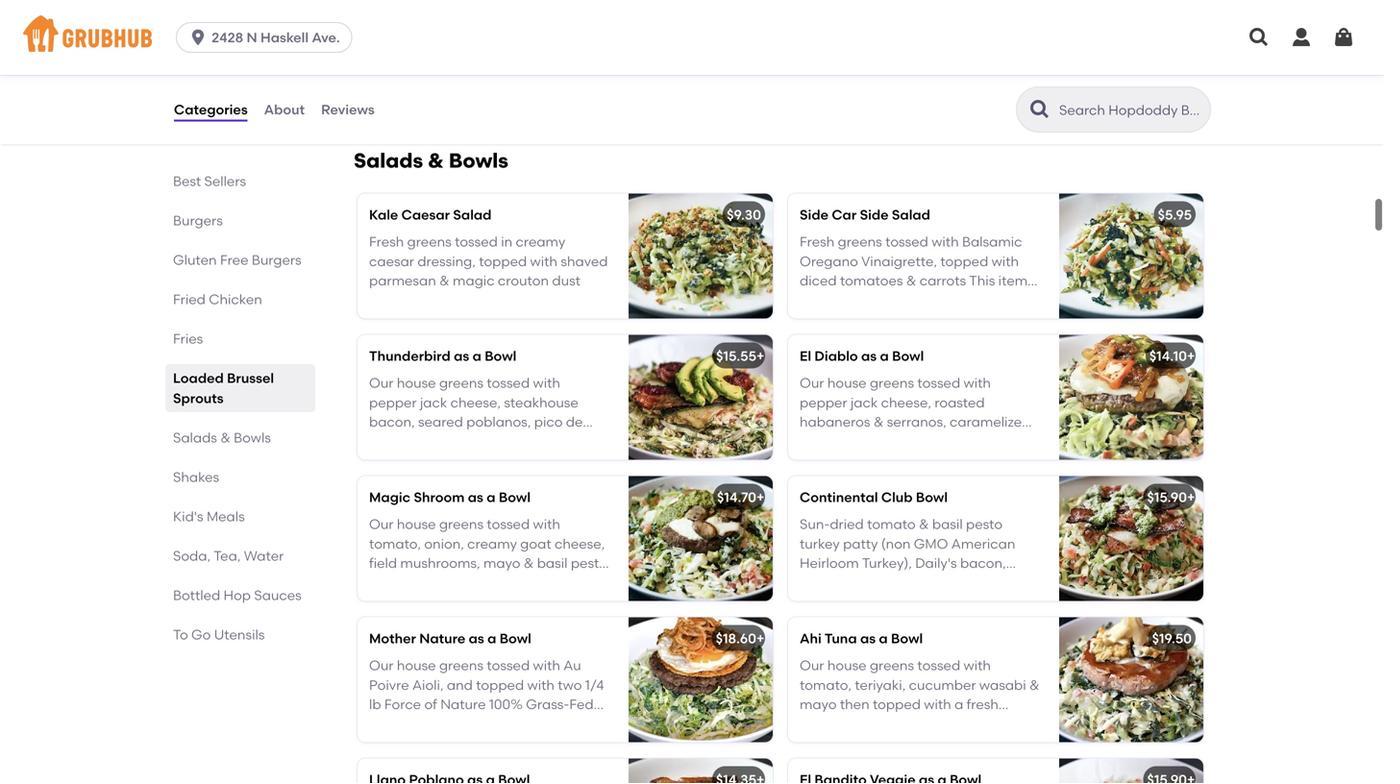 Task type: describe. For each thing, give the bounding box(es) containing it.
el diablo as a bowl image
[[1059, 335, 1203, 460]]

ahi tuna as a bowl image
[[1059, 617, 1203, 742]]

club
[[881, 489, 913, 505]]

(non
[[881, 536, 911, 552]]

Search Hopdoddy Burger Bar search field
[[1057, 101, 1204, 119]]

cheese
[[529, 48, 575, 64]]

mother
[[369, 630, 416, 647]]

oregano
[[800, 253, 858, 270]]

& inside fresh greens tossed with balsamic oregano vinaigrette, topped with diced tomatoes & carrots      this item is gluten friendly.  if you have an allergy, please let the kitchen know.
[[906, 273, 916, 289]]

thunderbird as a bowl
[[369, 348, 517, 364]]

tomato
[[867, 516, 916, 533]]

about button
[[263, 75, 306, 144]]

tea,
[[214, 548, 241, 564]]

2428 n haskell ave.
[[212, 29, 340, 46]]

daily's
[[915, 555, 957, 572]]

dust
[[552, 273, 580, 289]]

free
[[220, 252, 248, 268]]

crispy
[[369, 28, 410, 44]]

bowl for ahi tuna as a bowl
[[891, 630, 923, 647]]

magic shroom as a bowl image
[[629, 476, 773, 601]]

thunderbird as a bowl image
[[629, 335, 773, 460]]

vinaigrette,
[[861, 253, 937, 270]]

let
[[896, 312, 913, 328]]

a inside the sun-dried tomato & basil pesto turkey patty (non gmo american heirloom turkey), daily's bacon, swiss cheese, tomato, onion, arugula & mayo on a whole wheat bun.
[[873, 594, 882, 611]]

hop
[[224, 587, 251, 604]]

categories button
[[173, 75, 249, 144]]

please
[[850, 312, 893, 328]]

1 horizontal spatial burgers
[[252, 252, 301, 268]]

with up served
[[467, 48, 494, 64]]

as for magic shroom as a bowl
[[468, 489, 483, 505]]

you
[[922, 292, 946, 309]]

+ for $15.55
[[756, 348, 765, 364]]

is
[[800, 292, 809, 309]]

friendly.
[[857, 292, 908, 309]]

bowl up basil
[[916, 489, 948, 505]]

ahi tuna as a bowl
[[800, 630, 923, 647]]

tossed for vinaigrette,
[[885, 234, 928, 250]]

as for el diablo as a bowl
[[861, 348, 877, 364]]

with up item
[[992, 253, 1019, 270]]

shaved
[[561, 253, 608, 270]]

tuna
[[825, 630, 857, 647]]

tomato,
[[889, 575, 941, 591]]

pesto
[[966, 516, 1003, 533]]

with up blue
[[515, 28, 543, 44]]

to go utensils
[[173, 627, 265, 643]]

if
[[911, 292, 919, 309]]

bowl down crouton
[[485, 348, 517, 364]]

2 salad from the left
[[892, 207, 930, 223]]

$15.90 +
[[1147, 489, 1195, 505]]

0 vertical spatial salads
[[354, 148, 423, 173]]

swiss
[[800, 575, 833, 591]]

go
[[191, 627, 211, 643]]

& inside the crispy brussels tossed with buffalo sauce, topped with blue cheese crumbles & served with side of hd ranch
[[433, 67, 443, 83]]

car
[[832, 207, 857, 223]]

& up kale caesar salad
[[428, 148, 444, 173]]

topped for kale
[[479, 253, 527, 270]]

$19.50
[[1152, 630, 1192, 647]]

shakes
[[173, 469, 219, 485]]

0 horizontal spatial burgers
[[173, 212, 223, 229]]

& inside fresh greens tossed in creamy caesar dressing, topped with shaved parmesan & magic crouton dust
[[439, 273, 450, 289]]

loaded
[[173, 370, 224, 386]]

ranch
[[369, 87, 407, 103]]

kale caesar salad
[[369, 207, 492, 223]]

tossed for dressing,
[[455, 234, 498, 250]]

as right 'thunderbird'
[[454, 348, 469, 364]]

bottled hop sauces
[[173, 587, 302, 604]]

best sellers
[[173, 173, 246, 189]]

2428 n haskell ave. button
[[176, 22, 360, 53]]

as for mother nature as a bowl
[[469, 630, 484, 647]]

wheat
[[927, 594, 968, 611]]

0 horizontal spatial salads
[[173, 430, 217, 446]]

& up gmo
[[919, 516, 929, 533]]

on
[[853, 594, 870, 611]]

tomatoes
[[840, 273, 903, 289]]

balsamic
[[962, 234, 1022, 250]]

a right 'thunderbird'
[[472, 348, 481, 364]]

crumbles
[[369, 67, 430, 83]]

this
[[969, 273, 995, 289]]

basil
[[932, 516, 963, 533]]

1 side from the left
[[800, 207, 829, 223]]

turkey
[[800, 536, 840, 552]]

gluten
[[813, 292, 854, 309]]

reviews
[[321, 101, 375, 118]]

& down sprouts
[[220, 430, 231, 446]]

side
[[523, 67, 550, 83]]

in
[[501, 234, 512, 250]]

$14.10 +
[[1149, 348, 1195, 364]]

sun-
[[800, 516, 830, 533]]

mother nature as a bowl
[[369, 630, 531, 647]]

a for magic shroom as a bowl
[[487, 489, 496, 505]]

1 vertical spatial salads & bowls
[[173, 430, 271, 446]]

with down blue
[[493, 67, 520, 83]]

topped for side
[[940, 253, 988, 270]]

served
[[446, 67, 490, 83]]

gluten free burgers
[[173, 252, 301, 268]]

bowl for magic shroom as a bowl
[[499, 489, 531, 505]]

gluten
[[173, 252, 217, 268]]

soda,
[[173, 548, 211, 564]]

$14.70 +
[[717, 489, 765, 505]]

turkey),
[[862, 555, 912, 572]]

caesar
[[369, 253, 414, 270]]

fresh for fresh greens tossed with balsamic oregano vinaigrette, topped with diced tomatoes & carrots      this item is gluten friendly.  if you have an allergy, please let the kitchen know.
[[800, 234, 835, 250]]

bowl for el diablo as a bowl
[[892, 348, 924, 364]]

2428
[[212, 29, 243, 46]]

meals
[[207, 508, 245, 525]]

1 horizontal spatial bowls
[[449, 148, 508, 173]]

shroom
[[414, 489, 465, 505]]

the
[[916, 312, 937, 328]]

sauce,
[[369, 48, 412, 64]]

kitchen
[[941, 312, 989, 328]]

caesar
[[401, 207, 450, 223]]

diablo
[[815, 348, 858, 364]]

brussels
[[414, 28, 466, 44]]

search icon image
[[1028, 98, 1052, 121]]

sauces
[[254, 587, 302, 604]]

sprouts
[[173, 390, 224, 407]]

crispy brussels tossed with buffalo sauce, topped with blue cheese crumbles & served with side of hd ranch
[[369, 28, 592, 103]]

& down swiss
[[800, 594, 810, 611]]

el bandito veggie as a bowl image
[[1059, 759, 1203, 783]]

1 vertical spatial bowls
[[234, 430, 271, 446]]

item
[[998, 273, 1028, 289]]

kid's
[[173, 508, 203, 525]]

fresh for fresh greens tossed in creamy caesar dressing, topped with shaved parmesan & magic crouton dust
[[369, 234, 404, 250]]

water
[[244, 548, 284, 564]]

kale caesar salad image
[[629, 194, 773, 318]]

sellers
[[204, 173, 246, 189]]



Task type: locate. For each thing, give the bounding box(es) containing it.
0 vertical spatial salads & bowls
[[354, 148, 508, 173]]

2 horizontal spatial topped
[[940, 253, 988, 270]]

side
[[800, 207, 829, 223], [860, 207, 889, 223]]

carrots
[[920, 273, 966, 289]]

$18.60
[[716, 630, 756, 647]]

greens up dressing,
[[407, 234, 452, 250]]

fresh up 'oregano'
[[800, 234, 835, 250]]

patty
[[843, 536, 878, 552]]

1 greens from the left
[[407, 234, 452, 250]]

0 vertical spatial bowls
[[449, 148, 508, 173]]

crouton
[[498, 273, 549, 289]]

bottled
[[173, 587, 220, 604]]

magic
[[453, 273, 495, 289]]

chicken
[[209, 291, 262, 308]]

bowls up kale caesar salad
[[449, 148, 508, 173]]

$15.55 +
[[716, 348, 765, 364]]

1 vertical spatial burgers
[[252, 252, 301, 268]]

fried chicken
[[173, 291, 262, 308]]

& up 'if' at the right
[[906, 273, 916, 289]]

1 horizontal spatial salads & bowls
[[354, 148, 508, 173]]

arugula
[[988, 575, 1039, 591]]

to
[[173, 627, 188, 643]]

$15.55
[[716, 348, 756, 364]]

1 fresh from the left
[[369, 234, 404, 250]]

tossed for topped
[[469, 28, 512, 44]]

dried
[[830, 516, 864, 533]]

with down creamy
[[530, 253, 557, 270]]

a for mother nature as a bowl
[[487, 630, 496, 647]]

+ for $15.90
[[1187, 489, 1195, 505]]

+ for $18.60
[[756, 630, 765, 647]]

continental
[[800, 489, 878, 505]]

parmesan
[[369, 273, 436, 289]]

as for ahi tuna as a bowl
[[860, 630, 876, 647]]

el
[[800, 348, 811, 364]]

greens for vinaigrette,
[[838, 234, 882, 250]]

magic shroom as a bowl
[[369, 489, 531, 505]]

fresh greens tossed with balsamic oregano vinaigrette, topped with diced tomatoes & carrots      this item is gluten friendly.  if you have an allergy, please let the kitchen know.
[[800, 234, 1029, 328]]

burgers right the free
[[252, 252, 301, 268]]

know.
[[992, 312, 1029, 328]]

burgers up gluten
[[173, 212, 223, 229]]

salads
[[354, 148, 423, 173], [173, 430, 217, 446]]

topped inside the crispy brussels tossed with buffalo sauce, topped with blue cheese crumbles & served with side of hd ranch
[[415, 48, 463, 64]]

greens
[[407, 234, 452, 250], [838, 234, 882, 250]]

tossed inside the crispy brussels tossed with buffalo sauce, topped with blue cheese crumbles & served with side of hd ranch
[[469, 28, 512, 44]]

$14.70
[[717, 489, 756, 505]]

2 greens from the left
[[838, 234, 882, 250]]

2 fresh from the left
[[800, 234, 835, 250]]

haskell
[[261, 29, 309, 46]]

tossed inside fresh greens tossed in creamy caesar dressing, topped with shaved parmesan & magic crouton dust
[[455, 234, 498, 250]]

buffalo
[[546, 28, 592, 44]]

bowl down whole
[[891, 630, 923, 647]]

& down dressing,
[[439, 273, 450, 289]]

1 horizontal spatial topped
[[479, 253, 527, 270]]

1 horizontal spatial salads
[[354, 148, 423, 173]]

a for ahi tuna as a bowl
[[879, 630, 888, 647]]

salads & bowls up kale caesar salad
[[354, 148, 508, 173]]

loaded brussel sprouts
[[173, 370, 274, 407]]

bacon,
[[960, 555, 1006, 572]]

topped up this
[[940, 253, 988, 270]]

a down please at the right of page
[[880, 348, 889, 364]]

as right "diablo"
[[861, 348, 877, 364]]

side right car
[[860, 207, 889, 223]]

kale
[[369, 207, 398, 223]]

& left served
[[433, 67, 443, 83]]

0 vertical spatial burgers
[[173, 212, 223, 229]]

as right tuna
[[860, 630, 876, 647]]

0 horizontal spatial salad
[[453, 207, 492, 223]]

buffalo brussels image
[[629, 0, 773, 109]]

bowl for mother nature as a bowl
[[500, 630, 531, 647]]

a right shroom
[[487, 489, 496, 505]]

fresh inside fresh greens tossed with balsamic oregano vinaigrette, topped with diced tomatoes & carrots      this item is gluten friendly.  if you have an allergy, please let the kitchen know.
[[800, 234, 835, 250]]

tossed up vinaigrette,
[[885, 234, 928, 250]]

2 side from the left
[[860, 207, 889, 223]]

tossed
[[469, 28, 512, 44], [455, 234, 498, 250], [885, 234, 928, 250]]

el diablo as a bowl
[[800, 348, 924, 364]]

salads up kale
[[354, 148, 423, 173]]

salads & bowls down sprouts
[[173, 430, 271, 446]]

1 vertical spatial salads
[[173, 430, 217, 446]]

continental club bowl image
[[1059, 476, 1203, 601]]

salads up shakes at the bottom of the page
[[173, 430, 217, 446]]

salads & bowls
[[354, 148, 508, 173], [173, 430, 271, 446]]

greens inside fresh greens tossed with balsamic oregano vinaigrette, topped with diced tomatoes & carrots      this item is gluten friendly.  if you have an allergy, please let the kitchen know.
[[838, 234, 882, 250]]

svg image inside 2428 n haskell ave. button
[[188, 28, 208, 47]]

diced
[[800, 273, 837, 289]]

tossed left in
[[455, 234, 498, 250]]

best
[[173, 173, 201, 189]]

0 horizontal spatial fresh
[[369, 234, 404, 250]]

as
[[454, 348, 469, 364], [861, 348, 877, 364], [468, 489, 483, 505], [469, 630, 484, 647], [860, 630, 876, 647]]

side car side salad image
[[1059, 194, 1203, 318]]

+ for $14.70
[[756, 489, 765, 505]]

heirloom
[[800, 555, 859, 572]]

brussel
[[227, 370, 274, 386]]

side left car
[[800, 207, 829, 223]]

fries
[[173, 331, 203, 347]]

a down whole
[[879, 630, 888, 647]]

bowl down the let on the top right
[[892, 348, 924, 364]]

sun-dried tomato & basil pesto turkey patty (non gmo american heirloom turkey), daily's bacon, swiss cheese, tomato, onion, arugula & mayo on a whole wheat bun.
[[800, 516, 1039, 611]]

$5.95
[[1158, 207, 1192, 223]]

0 horizontal spatial topped
[[415, 48, 463, 64]]

whole
[[885, 594, 924, 611]]

1 salad from the left
[[453, 207, 492, 223]]

soda, tea, water
[[173, 548, 284, 564]]

salad right caesar
[[453, 207, 492, 223]]

1 horizontal spatial salad
[[892, 207, 930, 223]]

llano poblano as a bowl image
[[629, 759, 773, 783]]

topped down in
[[479, 253, 527, 270]]

onion,
[[945, 575, 984, 591]]

greens inside fresh greens tossed in creamy caesar dressing, topped with shaved parmesan & magic crouton dust
[[407, 234, 452, 250]]

as right nature
[[469, 630, 484, 647]]

tossed up blue
[[469, 28, 512, 44]]

about
[[264, 101, 305, 118]]

+ for $14.10
[[1187, 348, 1195, 364]]

bowl right shroom
[[499, 489, 531, 505]]

salad up vinaigrette,
[[892, 207, 930, 223]]

bowls down loaded brussel sprouts
[[234, 430, 271, 446]]

a
[[472, 348, 481, 364], [880, 348, 889, 364], [487, 489, 496, 505], [873, 594, 882, 611], [487, 630, 496, 647], [879, 630, 888, 647]]

utensils
[[214, 627, 265, 643]]

0 horizontal spatial greens
[[407, 234, 452, 250]]

greens for dressing,
[[407, 234, 452, 250]]

allergy,
[[800, 312, 847, 328]]

an
[[984, 292, 1001, 309]]

1 horizontal spatial greens
[[838, 234, 882, 250]]

gmo
[[914, 536, 948, 552]]

topped inside fresh greens tossed in creamy caesar dressing, topped with shaved parmesan & magic crouton dust
[[479, 253, 527, 270]]

crispy brussels tossed with buffalo sauce, topped with blue cheese crumbles & served with side of hd ranch button
[[358, 0, 773, 109]]

1 horizontal spatial side
[[860, 207, 889, 223]]

tossed inside fresh greens tossed with balsamic oregano vinaigrette, topped with diced tomatoes & carrots      this item is gluten friendly.  if you have an allergy, please let the kitchen know.
[[885, 234, 928, 250]]

american
[[951, 536, 1015, 552]]

a right nature
[[487, 630, 496, 647]]

as right shroom
[[468, 489, 483, 505]]

fried
[[173, 291, 206, 308]]

0 horizontal spatial salads & bowls
[[173, 430, 271, 446]]

main navigation navigation
[[0, 0, 1384, 75]]

0 horizontal spatial bowls
[[234, 430, 271, 446]]

0 horizontal spatial side
[[800, 207, 829, 223]]

mayo
[[813, 594, 850, 611]]

$15.90
[[1147, 489, 1187, 505]]

with inside fresh greens tossed in creamy caesar dressing, topped with shaved parmesan & magic crouton dust
[[530, 253, 557, 270]]

continental club bowl
[[800, 489, 948, 505]]

a right on
[[873, 594, 882, 611]]

categories
[[174, 101, 248, 118]]

topped
[[415, 48, 463, 64], [479, 253, 527, 270], [940, 253, 988, 270]]

greens down 'side car side salad'
[[838, 234, 882, 250]]

mother nature as a bowl image
[[629, 617, 773, 742]]

blue
[[497, 48, 525, 64]]

of
[[553, 67, 566, 83]]

cheese,
[[836, 575, 886, 591]]

bowl right nature
[[500, 630, 531, 647]]

&
[[433, 67, 443, 83], [428, 148, 444, 173], [439, 273, 450, 289], [906, 273, 916, 289], [220, 430, 231, 446], [919, 516, 929, 533], [800, 594, 810, 611]]

topped inside fresh greens tossed with balsamic oregano vinaigrette, topped with diced tomatoes & carrots      this item is gluten friendly.  if you have an allergy, please let the kitchen know.
[[940, 253, 988, 270]]

with up carrots
[[932, 234, 959, 250]]

a for el diablo as a bowl
[[880, 348, 889, 364]]

ave.
[[312, 29, 340, 46]]

svg image
[[1248, 26, 1271, 49], [1290, 26, 1313, 49], [1332, 26, 1355, 49], [188, 28, 208, 47]]

fresh up the caesar
[[369, 234, 404, 250]]

1 horizontal spatial fresh
[[800, 234, 835, 250]]

n
[[247, 29, 257, 46]]

salad
[[453, 207, 492, 223], [892, 207, 930, 223]]

bun.
[[971, 594, 1000, 611]]

have
[[949, 292, 981, 309]]

fresh inside fresh greens tossed in creamy caesar dressing, topped with shaved parmesan & magic crouton dust
[[369, 234, 404, 250]]

reviews button
[[320, 75, 376, 144]]

topped down brussels
[[415, 48, 463, 64]]



Task type: vqa. For each thing, say whether or not it's contained in the screenshot.
leftmost Salads
yes



